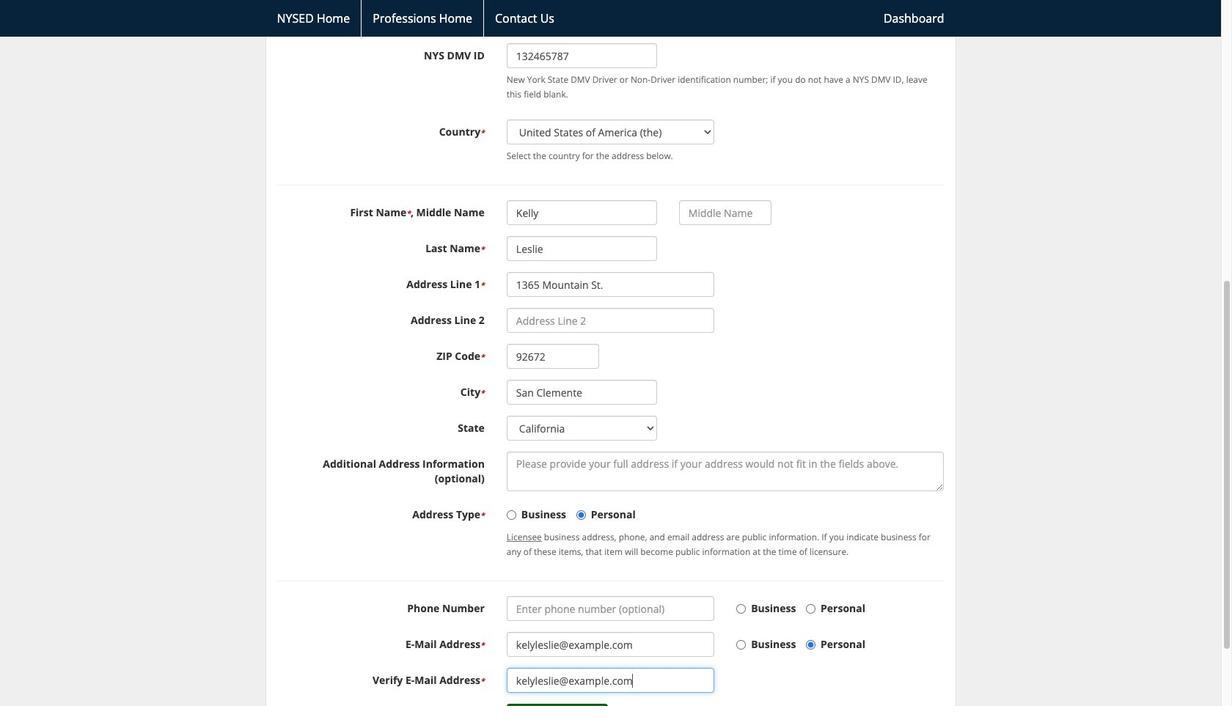 Task type: locate. For each thing, give the bounding box(es) containing it.
Please re-enter your e-mail address. text field
[[507, 669, 715, 694]]

Address Line 2 text field
[[507, 308, 715, 333]]

None radio
[[507, 511, 516, 520], [576, 511, 586, 520], [806, 605, 816, 614], [737, 641, 746, 650], [507, 511, 516, 520], [576, 511, 586, 520], [806, 605, 816, 614], [737, 641, 746, 650]]

City text field
[[507, 380, 657, 405]]

Last Name text field
[[507, 236, 657, 261]]

None submit
[[507, 705, 609, 707]]

Email text field
[[507, 633, 715, 658]]

None radio
[[737, 605, 746, 614], [806, 641, 816, 650], [737, 605, 746, 614], [806, 641, 816, 650]]



Task type: vqa. For each thing, say whether or not it's contained in the screenshot.
radio
yes



Task type: describe. For each thing, give the bounding box(es) containing it.
ZIP Code text field
[[507, 344, 600, 369]]

ID text field
[[507, 43, 657, 68]]

MM/DD/YYYY text field
[[507, 0, 657, 7]]

Please provide your full address if your address would not fit in the fields above. text field
[[507, 452, 945, 492]]

First Name text field
[[507, 200, 657, 225]]

Enter phone number (optional) text field
[[507, 597, 715, 622]]

Middle Name text field
[[679, 200, 772, 225]]

Address Line 1 text field
[[507, 272, 715, 297]]



